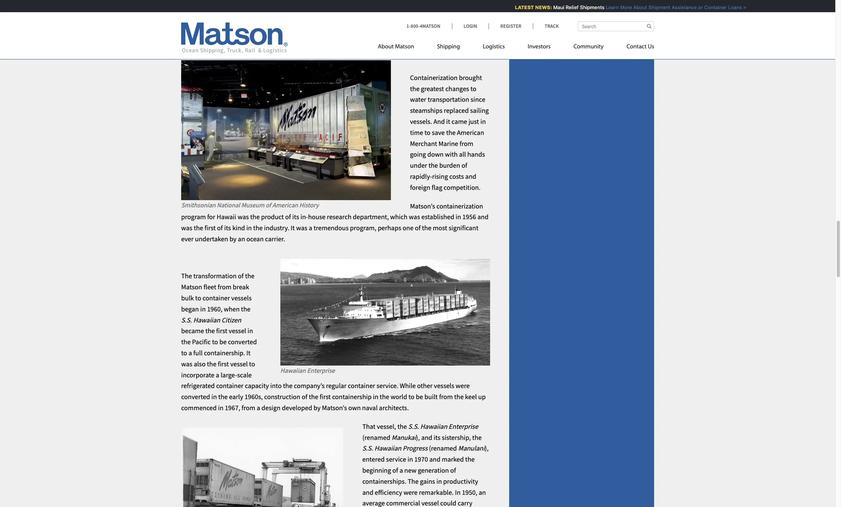 Task type: describe. For each thing, give the bounding box(es) containing it.
to left full
[[181, 349, 187, 358]]

was down 'in-' at the top left
[[296, 224, 308, 233]]

entitled
[[387, 0, 410, 1]]

while
[[400, 382, 416, 391]]

first down containership.
[[218, 360, 229, 369]]

click here.
[[270, 36, 299, 45]]

merchant
[[410, 139, 437, 148]]

learn more about shipment assistance or container loans > link
[[602, 4, 742, 10]]

built
[[425, 393, 438, 402]]

track link
[[533, 23, 559, 29]]

1 vertical spatial vessel
[[230, 360, 248, 369]]

service
[[386, 455, 406, 464]]

were inside the transformation of the matson fleet from break bulk to container vessels began in 1960, when the s.s. hawaiian citizen became the first vessel in the pacific to be converted to a full containership. it was also the first vessel to incorporate a large-scale refrigerated container capacity into the company's regular container service. while other vessels were converted in the early 1960s, construction of the first containership in the world to be built from the keel up commenced in 1967, from a design developed by matson's own naval architects.
[[456, 382, 470, 391]]

containers,
[[355, 3, 387, 12]]

more
[[181, 36, 196, 45]]

to right pacific at the bottom of the page
[[212, 338, 218, 347]]

from down transformation
[[218, 283, 232, 292]]

architects.
[[379, 404, 409, 413]]

1-800-4matson link
[[407, 23, 452, 29]]

a down 1960s,
[[257, 404, 260, 413]]

was up one
[[409, 213, 420, 222]]

0 horizontal spatial american
[[273, 201, 298, 209]]

mural
[[436, 3, 452, 12]]

and inside containerization brought the greatest changes to water transportation since steamships replaced sailing vessels. and it came just in time to save the american merchant marine from going down with all hands under the burden of rapidly-rising costs and foreign flag competition.
[[466, 172, 477, 181]]

the down operations,
[[216, 36, 226, 45]]

cluding
[[253, 25, 274, 34]]

the down became
[[181, 338, 191, 347]]

and inside that vessel, the s.s. hawaiian enterprise (renamed manukai ), and its sistership, the s.s. hawaiian progress (renamed manulani
[[422, 433, 433, 442]]

beginning
[[363, 466, 391, 475]]

to up scale
[[249, 360, 255, 369]]

it inside the transformation of the matson fleet from break bulk to container vessels began in 1960, when the s.s. hawaiian citizen became the first vessel in the pacific to be converted to a full containership. it was also the first vessel to incorporate a large-scale refrigerated container capacity into the company's regular container service. while other vessels were converted in the early 1960s, construction of the first containership in the world to be built from the keel up commenced in 1967, from a design developed by matson's own naval architects.
[[247, 349, 251, 358]]

relief
[[562, 4, 575, 10]]

1 vertical spatial converted
[[181, 393, 210, 402]]

and up generation
[[430, 455, 441, 464]]

the up manulani
[[473, 433, 482, 442]]

generation
[[418, 466, 449, 475]]

s.s. inside the transformation of the matson fleet from break bulk to container vessels began in 1960, when the s.s. hawaiian citizen became the first vessel in the pacific to be converted to a full containership. it was also the first vessel to incorporate a large-scale refrigerated container capacity into the company's regular container service. while other vessels were converted in the early 1960s, construction of the first containership in the world to be built from the keel up commenced in 1967, from a design developed by matson's own naval architects.
[[181, 316, 192, 325]]

save
[[432, 128, 445, 137]]

the inside d at night. the exhibition also addresses the impact of containerization on west coast waterfront operations, in
[[361, 14, 370, 23]]

container up containership
[[348, 382, 375, 391]]

with inside ton, d.c., entitled "transforming the waterfront." the display includes authentic 1970-era matson containers, with a backdrop mural of matson's oakland container yar
[[388, 3, 401, 12]]

service.
[[377, 382, 399, 391]]

large-
[[221, 371, 237, 380]]

capacity
[[245, 382, 269, 391]]

the up water
[[410, 84, 420, 93]]

of down the service
[[393, 466, 398, 475]]

company's
[[294, 382, 325, 391]]

transportation
[[428, 95, 470, 104]]

top menu navigation
[[378, 40, 655, 56]]

matson inside about matson link
[[395, 44, 414, 50]]

the down museum
[[250, 213, 260, 222]]

0 vertical spatial be
[[220, 338, 227, 347]]

just
[[469, 117, 479, 126]]

coast
[[472, 14, 488, 23]]

costs
[[450, 172, 464, 181]]

an inside "), entered service in 1970 and marked the beginning of a new generation of containerships. the gains in productivity and efficiency were remarkable. in 1950, an average commercial vessel could"
[[479, 488, 486, 497]]

of right one
[[415, 224, 421, 233]]

matson inside the transformation of the matson fleet from break bulk to container vessels began in 1960, when the s.s. hawaiian citizen became the first vessel in the pacific to be converted to a full containership. it was also the first vessel to incorporate a large-scale refrigerated container capacity into the company's regular container service. while other vessels were converted in the early 1960s, construction of the first containership in the world to be built from the keel up commenced in 1967, from a design developed by matson's own naval architects.
[[181, 283, 202, 292]]

of down marked
[[451, 466, 456, 475]]

national
[[217, 201, 240, 209]]

1 vertical spatial vessels
[[434, 382, 455, 391]]

rapidly-
[[410, 172, 432, 181]]

from down 1960s,
[[242, 404, 255, 413]]

the inside ton, d.c., entitled "transforming the waterfront." the display includes authentic 1970-era matson containers, with a backdrop mural of matson's oakland container yar
[[454, 0, 463, 1]]

the up ocean
[[253, 224, 263, 233]]

the right the into
[[283, 382, 293, 391]]

news:
[[531, 4, 548, 10]]

first down regular
[[320, 393, 331, 402]]

please
[[250, 36, 269, 45]]

that vessel, the s.s. hawaiian enterprise (renamed manukai ), and its sistership, the s.s. hawaiian progress (renamed manulani
[[363, 423, 485, 453]]

1970-
[[306, 3, 322, 12]]

manulani
[[459, 444, 485, 453]]

1 vertical spatial be
[[416, 393, 423, 402]]

a left full
[[189, 349, 192, 358]]

shipment
[[645, 4, 667, 10]]

refrigerated
[[181, 382, 215, 391]]

and inside cluding the historic mechanization and modernization agreement of 1960. to learn more about the exhibit, please
[[352, 25, 363, 34]]

since
[[471, 95, 486, 104]]

the down service.
[[380, 393, 390, 402]]

800-
[[411, 23, 420, 29]]

the inside d at night. the exhibition also addresses the impact of containerization on west coast waterfront operations, in
[[275, 14, 286, 23]]

the left keel
[[455, 393, 464, 402]]

backdrop
[[407, 3, 434, 12]]

american inside containerization brought the greatest changes to water transportation since steamships replaced sailing vessels. and it came just in time to save the american merchant marine from going down with all hands under the burden of rapidly-rising costs and foreign flag competition.
[[457, 128, 485, 137]]

remarkable.
[[419, 488, 454, 497]]

one
[[403, 224, 414, 233]]

of up product
[[266, 201, 271, 209]]

click
[[270, 36, 283, 45]]

Search search field
[[578, 21, 655, 31]]

0 vertical spatial vessel
[[229, 327, 246, 336]]

vessel inside "), entered service in 1970 and marked the beginning of a new generation of containerships. the gains in productivity and efficiency were remarkable. in 1950, an average commercial vessel could"
[[422, 499, 439, 508]]

latest
[[511, 4, 530, 10]]

matson's inside the transformation of the matson fleet from break bulk to container vessels began in 1960, when the s.s. hawaiian citizen became the first vessel in the pacific to be converted to a full containership. it was also the first vessel to incorporate a large-scale refrigerated container capacity into the company's regular container service. while other vessels were converted in the early 1960s, construction of the first containership in the world to be built from the keel up commenced in 1967, from a design developed by matson's own naval architects.
[[322, 404, 347, 413]]

history
[[300, 201, 319, 209]]

for
[[207, 213, 215, 222]]

authentic
[[277, 3, 305, 12]]

most
[[433, 224, 448, 233]]

logistics link
[[472, 40, 517, 56]]

agreement
[[407, 25, 439, 34]]

fleet
[[204, 283, 216, 292]]

to
[[464, 25, 471, 34]]

the left most on the top right of the page
[[422, 224, 432, 233]]

of inside ton, d.c., entitled "transforming the waterfront." the display includes authentic 1970-era matson containers, with a backdrop mural of matson's oakland container yar
[[454, 3, 460, 12]]

contact us
[[627, 44, 655, 50]]

time
[[410, 128, 423, 137]]

oakland
[[181, 14, 206, 23]]

keel
[[465, 393, 477, 402]]

logistics
[[483, 44, 505, 50]]

up
[[479, 393, 486, 402]]

a inside ton, d.c., entitled "transforming the waterfront." the display includes authentic 1970-era matson containers, with a backdrop mural of matson's oakland container yar
[[402, 3, 406, 12]]

hands
[[468, 150, 485, 159]]

in
[[455, 488, 461, 497]]

the down "down"
[[429, 161, 438, 170]]

hawaii
[[217, 213, 236, 222]]

a left large-
[[216, 371, 219, 380]]

matson's inside ton, d.c., entitled "transforming the waterfront." the display includes authentic 1970-era matson containers, with a backdrop mural of matson's oakland container yar
[[461, 3, 486, 12]]

could
[[441, 499, 457, 508]]

the left early
[[218, 393, 228, 402]]

program
[[181, 213, 206, 222]]

hawaiian up the service
[[375, 444, 402, 453]]

the up pacific at the bottom of the page
[[206, 327, 215, 336]]

in inside containerization brought the greatest changes to water transportation since steamships replaced sailing vessels. and it came just in time to save the american merchant marine from going down with all hands under the burden of rapidly-rising costs and foreign flag competition.
[[481, 117, 486, 126]]

the down containership.
[[207, 360, 217, 369]]

transformation
[[194, 272, 237, 281]]

became
[[181, 327, 204, 336]]

containerization
[[410, 73, 458, 82]]

loans
[[724, 4, 738, 10]]

operations,
[[213, 25, 246, 34]]

1 horizontal spatial converted
[[228, 338, 257, 347]]

community link
[[563, 40, 616, 56]]

was up ever
[[181, 224, 193, 233]]

hawaiian up sistership,
[[421, 423, 448, 431]]

shipping
[[437, 44, 460, 50]]

first inside "matson's containerization program for hawaii was the product of its in-house research department, which was established in 1956 and was the first of its kind in the industry. it was a tremendous program, perhaps one of the most significant ever undertaken by an ocean carrier."
[[205, 224, 216, 233]]

from inside containerization brought the greatest changes to water transportation since steamships replaced sailing vessels. and it came just in time to save the american merchant marine from going down with all hands under the burden of rapidly-rising costs and foreign flag competition.
[[460, 139, 474, 148]]

register link
[[489, 23, 533, 29]]

d.c.,
[[372, 0, 386, 1]]

established
[[422, 213, 455, 222]]

investors
[[528, 44, 551, 50]]

of right product
[[285, 213, 291, 222]]

1960,
[[207, 305, 223, 314]]

blue matson logo with ocean, shipping, truck, rail and logistics written beneath it. image
[[181, 23, 288, 54]]

was inside the transformation of the matson fleet from break bulk to container vessels began in 1960, when the s.s. hawaiian citizen became the first vessel in the pacific to be converted to a full containership. it was also the first vessel to incorporate a large-scale refrigerated container capacity into the company's regular container service. while other vessels were converted in the early 1960s, construction of the first containership in the world to be built from the keel up commenced in 1967, from a design developed by matson's own naval architects.
[[181, 360, 193, 369]]

2 horizontal spatial s.s.
[[409, 423, 419, 431]]

was up kind
[[238, 213, 249, 222]]

incorporate
[[181, 371, 215, 380]]

0 horizontal spatial its
[[224, 224, 231, 233]]

flag
[[432, 183, 443, 192]]



Task type: vqa. For each thing, say whether or not it's contained in the screenshot.
"TRANSPORTATION" to the left
no



Task type: locate. For each thing, give the bounding box(es) containing it.
with inside containerization brought the greatest changes to water transportation since steamships replaced sailing vessels. and it came just in time to save the american merchant marine from going down with all hands under the burden of rapidly-rising costs and foreign flag competition.
[[445, 150, 458, 159]]

matson's left the own
[[322, 404, 347, 413]]

containerization inside d at night. the exhibition also addresses the impact of containerization on west coast waterfront operations, in
[[400, 14, 447, 23]]

containerization inside "matson's containerization program for hawaii was the product of its in-house research department, which was established in 1956 and was the first of its kind in the industry. it was a tremendous program, perhaps one of the most significant ever undertaken by an ocean carrier."
[[437, 202, 483, 211]]

None search field
[[578, 21, 655, 31]]

0 horizontal spatial vessels
[[231, 294, 252, 303]]

rising
[[432, 172, 448, 181]]

0 vertical spatial converted
[[228, 338, 257, 347]]

"transforming
[[411, 0, 452, 1]]

from up 'all'
[[460, 139, 474, 148]]

2 vertical spatial s.s.
[[363, 444, 373, 453]]

regular
[[326, 382, 347, 391]]

converted down refrigerated
[[181, 393, 210, 402]]

container up 1960,
[[203, 294, 230, 303]]

search image
[[647, 24, 652, 29]]

era
[[322, 3, 331, 12]]

0 horizontal spatial ),
[[416, 433, 420, 442]]

it right industry.
[[291, 224, 295, 233]]

contact
[[627, 44, 647, 50]]

and down addresses
[[352, 25, 363, 34]]

water
[[410, 95, 427, 104]]

1 vertical spatial about
[[378, 44, 394, 50]]

vessels up built
[[434, 382, 455, 391]]

the down containers,
[[361, 14, 370, 23]]

an
[[238, 235, 245, 243], [479, 488, 486, 497]]

of inside d at night. the exhibition also addresses the impact of containerization on west coast waterfront operations, in
[[393, 14, 399, 23]]

0 vertical spatial an
[[238, 235, 245, 243]]

of inside containerization brought the greatest changes to water transportation since steamships replaced sailing vessels. and it came just in time to save the american merchant marine from going down with all hands under the burden of rapidly-rising costs and foreign flag competition.
[[462, 161, 468, 170]]

matson inside ton, d.c., entitled "transforming the waterfront." the display includes authentic 1970-era matson containers, with a backdrop mural of matson's oakland container yar
[[332, 3, 353, 12]]

it up scale
[[247, 349, 251, 358]]

marked
[[442, 455, 464, 464]]

night.
[[257, 14, 273, 23]]

ton, d.c., entitled "transforming the waterfront." the display includes authentic 1970-era matson containers, with a backdrop mural of matson's oakland container yar
[[181, 0, 486, 23]]

and up the competition.
[[466, 172, 477, 181]]

0 vertical spatial with
[[388, 3, 401, 12]]

2 vertical spatial its
[[434, 433, 441, 442]]

department,
[[353, 213, 389, 222]]

0 horizontal spatial (renamed
[[363, 433, 391, 442]]

exhibition
[[287, 14, 316, 23]]

1 horizontal spatial an
[[479, 488, 486, 497]]

were up "commercial"
[[404, 488, 418, 497]]

about down modernization
[[378, 44, 394, 50]]

the up click
[[275, 25, 285, 34]]

enterprise inside that vessel, the s.s. hawaiian enterprise (renamed manukai ), and its sistership, the s.s. hawaiian progress (renamed manulani
[[449, 423, 479, 431]]

from right built
[[439, 393, 453, 402]]

competition.
[[444, 183, 481, 192]]

0 vertical spatial matson
[[332, 3, 353, 12]]

about matson
[[378, 44, 414, 50]]

1 horizontal spatial ),
[[485, 444, 489, 453]]

world
[[391, 393, 407, 402]]

1 vertical spatial also
[[194, 360, 206, 369]]

the up west
[[454, 0, 463, 1]]

2 horizontal spatial matson's
[[461, 3, 486, 12]]

industry.
[[264, 224, 290, 233]]

1 horizontal spatial (renamed
[[429, 444, 457, 453]]

about
[[629, 4, 643, 10], [378, 44, 394, 50]]

1 horizontal spatial be
[[416, 393, 423, 402]]

), inside that vessel, the s.s. hawaiian enterprise (renamed manukai ), and its sistership, the s.s. hawaiian progress (renamed manulani
[[416, 433, 420, 442]]

the down the program
[[194, 224, 203, 233]]

yar
[[236, 14, 244, 23]]

2 vertical spatial vessel
[[422, 499, 439, 508]]

>
[[739, 4, 742, 10]]

a inside "matson's containerization program for hawaii was the product of its in-house research department, which was established in 1956 and was the first of its kind in the industry. it was a tremendous program, perhaps one of the most significant ever undertaken by an ocean carrier."
[[309, 224, 312, 233]]

1 vertical spatial enterprise
[[449, 423, 479, 431]]

and inside "matson's containerization program for hawaii was the product of its in-house research department, which was established in 1956 and was the first of its kind in the industry. it was a tremendous program, perhaps one of the most significant ever undertaken by an ocean carrier."
[[478, 213, 489, 222]]

the inside "), entered service in 1970 and marked the beginning of a new generation of containerships. the gains in productivity and efficiency were remarkable. in 1950, an average commercial vessel could"
[[466, 455, 475, 464]]

1 horizontal spatial were
[[456, 382, 470, 391]]

0 vertical spatial matson's
[[461, 3, 486, 12]]

be up containership.
[[220, 338, 227, 347]]

container down large-
[[216, 382, 244, 391]]

0 vertical spatial by
[[230, 235, 237, 243]]

ocean
[[247, 235, 264, 243]]

was up the incorporate
[[181, 360, 193, 369]]

of inside cluding the historic mechanization and modernization agreement of 1960. to learn more about the exhibit, please
[[440, 25, 446, 34]]

0 vertical spatial it
[[291, 224, 295, 233]]

its inside that vessel, the s.s. hawaiian enterprise (renamed manukai ), and its sistership, the s.s. hawaiian progress (renamed manulani
[[434, 433, 441, 442]]

1 vertical spatial (renamed
[[429, 444, 457, 453]]

0 horizontal spatial with
[[388, 3, 401, 12]]

of up break in the bottom left of the page
[[238, 272, 244, 281]]

mechanization
[[309, 25, 351, 34]]

0 horizontal spatial s.s.
[[181, 316, 192, 325]]

community
[[574, 44, 604, 50]]

to down brought
[[471, 84, 477, 93]]

0 horizontal spatial matson's
[[322, 404, 347, 413]]

about right more
[[629, 4, 643, 10]]

in inside d at night. the exhibition also addresses the impact of containerization on west coast waterfront operations, in
[[247, 25, 253, 34]]

a left new
[[400, 466, 403, 475]]

which
[[391, 213, 408, 222]]

and right '1956'
[[478, 213, 489, 222]]

the up manukai
[[398, 423, 407, 431]]

1 horizontal spatial by
[[314, 404, 321, 413]]

0 vertical spatial its
[[293, 213, 299, 222]]

0 horizontal spatial by
[[230, 235, 237, 243]]

greatest
[[421, 84, 444, 93]]

includes
[[252, 3, 276, 12]]

1 horizontal spatial about
[[629, 4, 643, 10]]

hawaiian inside the transformation of the matson fleet from break bulk to container vessels began in 1960, when the s.s. hawaiian citizen became the first vessel in the pacific to be converted to a full containership. it was also the first vessel to incorporate a large-scale refrigerated container capacity into the company's regular container service. while other vessels were converted in the early 1960s, construction of the first containership in the world to be built from the keel up commenced in 1967, from a design developed by matson's own naval architects.
[[193, 316, 220, 325]]

the down "company's"
[[309, 393, 319, 402]]

1 vertical spatial by
[[314, 404, 321, 413]]

of right the impact
[[393, 14, 399, 23]]

1 horizontal spatial vessels
[[434, 382, 455, 391]]

assistance
[[668, 4, 693, 10]]

1 horizontal spatial its
[[293, 213, 299, 222]]

its left 'in-' at the top left
[[293, 213, 299, 222]]

west
[[457, 14, 471, 23]]

entered
[[363, 455, 385, 464]]

1956
[[463, 213, 476, 222]]

0 horizontal spatial were
[[404, 488, 418, 497]]

of down 'hawaii'
[[217, 224, 223, 233]]

was
[[238, 213, 249, 222], [409, 213, 420, 222], [181, 224, 193, 233], [296, 224, 308, 233], [181, 360, 193, 369]]

matson up bulk
[[181, 283, 202, 292]]

0 horizontal spatial also
[[194, 360, 206, 369]]

d
[[244, 14, 248, 23]]

of down 'all'
[[462, 161, 468, 170]]

containerization up 1-800-4matson
[[400, 14, 447, 23]]

its
[[293, 213, 299, 222], [224, 224, 231, 233], [434, 433, 441, 442]]

a down entitled
[[402, 3, 406, 12]]

0 vertical spatial s.s.
[[181, 316, 192, 325]]

productivity
[[444, 477, 479, 486]]

vessel down remarkable.
[[422, 499, 439, 508]]

0 vertical spatial american
[[457, 128, 485, 137]]

that
[[363, 423, 376, 431]]

to down while
[[409, 393, 415, 402]]

enterprise up "company's"
[[307, 367, 335, 375]]

2 vertical spatial matson's
[[322, 404, 347, 413]]

of up on
[[454, 3, 460, 12]]

vessels
[[231, 294, 252, 303], [434, 382, 455, 391]]

0 vertical spatial enterprise
[[307, 367, 335, 375]]

1970
[[415, 455, 428, 464]]

matson down 1-
[[395, 44, 414, 50]]

its down 'hawaii'
[[224, 224, 231, 233]]

container inside ton, d.c., entitled "transforming the waterfront." the display includes authentic 1970-era matson containers, with a backdrop mural of matson's oakland container yar
[[207, 14, 234, 23]]

perhaps
[[378, 224, 402, 233]]

also down era
[[317, 14, 329, 23]]

undertaken
[[195, 235, 228, 243]]

came
[[452, 117, 468, 126]]

average
[[363, 499, 385, 508]]

1 vertical spatial containerization
[[437, 202, 483, 211]]

ever
[[181, 235, 194, 243]]

2 horizontal spatial matson
[[395, 44, 414, 50]]

ton,
[[360, 0, 371, 1]]

all
[[459, 150, 466, 159]]

the down new
[[408, 477, 419, 486]]

of down "company's"
[[302, 393, 308, 402]]

), inside "), entered service in 1970 and marked the beginning of a new generation of containerships. the gains in productivity and efficiency were remarkable. in 1950, an average commercial vessel could"
[[485, 444, 489, 453]]

it
[[291, 224, 295, 233], [247, 349, 251, 358]]

the down manulani
[[466, 455, 475, 464]]

1 vertical spatial american
[[273, 201, 298, 209]]

s.s. up entered
[[363, 444, 373, 453]]

0 horizontal spatial about
[[378, 44, 394, 50]]

vessel up scale
[[230, 360, 248, 369]]

american up product
[[273, 201, 298, 209]]

0 horizontal spatial an
[[238, 235, 245, 243]]

historic
[[286, 25, 307, 34]]

by down kind
[[230, 235, 237, 243]]

0 vertical spatial ),
[[416, 433, 420, 442]]

in-
[[301, 213, 308, 222]]

a inside "), entered service in 1970 and marked the beginning of a new generation of containerships. the gains in productivity and efficiency were remarkable. in 1950, an average commercial vessel could"
[[400, 466, 403, 475]]

own
[[349, 404, 361, 413]]

1 horizontal spatial matson's
[[410, 202, 435, 211]]

steamships
[[410, 106, 443, 115]]

hawaiian up "company's"
[[281, 367, 306, 375]]

containerization up '1956'
[[437, 202, 483, 211]]

1 vertical spatial were
[[404, 488, 418, 497]]

containership
[[332, 393, 372, 402]]

a
[[402, 3, 406, 12], [309, 224, 312, 233], [189, 349, 192, 358], [216, 371, 219, 380], [257, 404, 260, 413], [400, 466, 403, 475]]

0 horizontal spatial it
[[247, 349, 251, 358]]

citizen
[[222, 316, 241, 325]]

1960.
[[447, 25, 463, 34]]

0 horizontal spatial converted
[[181, 393, 210, 402]]

vessel down citizen
[[229, 327, 246, 336]]

an inside "matson's containerization program for hawaii was the product of its in-house research department, which was established in 1956 and was the first of its kind in the industry. it was a tremendous program, perhaps one of the most significant ever undertaken by an ocean carrier."
[[238, 235, 245, 243]]

display
[[230, 3, 250, 12]]

1 vertical spatial matson
[[395, 44, 414, 50]]

manukai
[[392, 433, 416, 442]]

1 horizontal spatial enterprise
[[449, 423, 479, 431]]

enterprise up sistership,
[[449, 423, 479, 431]]

register
[[501, 23, 522, 29]]

the inside ton, d.c., entitled "transforming the waterfront." the display includes authentic 1970-era matson containers, with a backdrop mural of matson's oakland container yar
[[217, 3, 228, 12]]

1 horizontal spatial matson
[[332, 3, 353, 12]]

the up break in the bottom left of the page
[[245, 272, 255, 281]]

by inside the transformation of the matson fleet from break bulk to container vessels began in 1960, when the s.s. hawaiian citizen became the first vessel in the pacific to be converted to a full containership. it was also the first vessel to incorporate a large-scale refrigerated container capacity into the company's regular container service. while other vessels were converted in the early 1960s, construction of the first containership in the world to be built from the keel up commenced in 1967, from a design developed by matson's own naval architects.
[[314, 404, 321, 413]]

1 horizontal spatial with
[[445, 150, 458, 159]]

1 horizontal spatial american
[[457, 128, 485, 137]]

to left save
[[425, 128, 431, 137]]

converted
[[228, 338, 257, 347], [181, 393, 210, 402]]

0 vertical spatial also
[[317, 14, 329, 23]]

and up average
[[363, 488, 374, 497]]

about
[[198, 36, 215, 45]]

to right bulk
[[195, 294, 201, 303]]

learn
[[602, 4, 615, 10]]

by inside "matson's containerization program for hawaii was the product of its in-house research department, which was established in 1956 and was the first of its kind in the industry. it was a tremendous program, perhaps one of the most significant ever undertaken by an ocean carrier."
[[230, 235, 237, 243]]

vessel
[[229, 327, 246, 336], [230, 360, 248, 369], [422, 499, 439, 508]]

naval
[[362, 404, 378, 413]]

also inside d at night. the exhibition also addresses the impact of containerization on west coast waterfront operations, in
[[317, 14, 329, 23]]

first down citizen
[[216, 327, 227, 336]]

containership.
[[204, 349, 245, 358]]

0 vertical spatial containerization
[[400, 14, 447, 23]]

and
[[352, 25, 363, 34], [466, 172, 477, 181], [478, 213, 489, 222], [422, 433, 433, 442], [430, 455, 441, 464], [363, 488, 374, 497]]

0 vertical spatial about
[[629, 4, 643, 10]]

matson's inside "matson's containerization program for hawaii was the product of its in-house research department, which was established in 1956 and was the first of its kind in the industry. it was a tremendous program, perhaps one of the most significant ever undertaken by an ocean carrier."
[[410, 202, 435, 211]]

1 horizontal spatial also
[[317, 14, 329, 23]]

1 vertical spatial it
[[247, 349, 251, 358]]

about matson link
[[378, 40, 426, 56]]

1 vertical spatial an
[[479, 488, 486, 497]]

the up bulk
[[181, 272, 192, 281]]

(renamed
[[363, 433, 391, 442], [429, 444, 457, 453]]

an down kind
[[238, 235, 245, 243]]

0 vertical spatial vessels
[[231, 294, 252, 303]]

1 horizontal spatial s.s.
[[363, 444, 373, 453]]

burden
[[440, 161, 460, 170]]

investors link
[[517, 40, 563, 56]]

the left display at the left of the page
[[217, 3, 228, 12]]

the right when
[[241, 305, 251, 314]]

construction
[[264, 393, 301, 402]]

its left sistership,
[[434, 433, 441, 442]]

with
[[388, 3, 401, 12], [445, 150, 458, 159]]

0 horizontal spatial matson
[[181, 283, 202, 292]]

1 vertical spatial with
[[445, 150, 458, 159]]

of
[[454, 3, 460, 12], [393, 14, 399, 23], [440, 25, 446, 34], [462, 161, 468, 170], [266, 201, 271, 209], [285, 213, 291, 222], [217, 224, 223, 233], [415, 224, 421, 233], [238, 272, 244, 281], [302, 393, 308, 402], [393, 466, 398, 475], [451, 466, 456, 475]]

new
[[405, 466, 417, 475]]

),
[[416, 433, 420, 442], [485, 444, 489, 453]]

0 vertical spatial were
[[456, 382, 470, 391]]

of left 1960. on the top
[[440, 25, 446, 34]]

1 vertical spatial matson's
[[410, 202, 435, 211]]

first down for
[[205, 224, 216, 233]]

american
[[457, 128, 485, 137], [273, 201, 298, 209]]

product
[[261, 213, 284, 222]]

matson's down foreign in the top of the page
[[410, 202, 435, 211]]

were
[[456, 382, 470, 391], [404, 488, 418, 497]]

2 vertical spatial matson
[[181, 283, 202, 292]]

learn
[[472, 25, 487, 34]]

0 horizontal spatial enterprise
[[307, 367, 335, 375]]

0 vertical spatial (renamed
[[363, 433, 391, 442]]

container up operations,
[[207, 14, 234, 23]]

a down house
[[309, 224, 312, 233]]

1 vertical spatial s.s.
[[409, 423, 419, 431]]

be left built
[[416, 393, 423, 402]]

login link
[[452, 23, 489, 29]]

in
[[247, 25, 253, 34], [481, 117, 486, 126], [456, 213, 461, 222], [247, 224, 252, 233], [200, 305, 206, 314], [248, 327, 253, 336], [212, 393, 217, 402], [373, 393, 379, 402], [218, 404, 224, 413], [408, 455, 413, 464], [437, 477, 442, 486]]

(renamed up marked
[[429, 444, 457, 453]]

1 vertical spatial ),
[[485, 444, 489, 453]]

the inside "), entered service in 1970 and marked the beginning of a new generation of containerships. the gains in productivity and efficiency were remarkable. in 1950, an average commercial vessel could"
[[408, 477, 419, 486]]

converted up containership.
[[228, 338, 257, 347]]

were inside "), entered service in 1970 and marked the beginning of a new generation of containerships. the gains in productivity and efficiency were remarkable. in 1950, an average commercial vessel could"
[[404, 488, 418, 497]]

about inside about matson link
[[378, 44, 394, 50]]

matson up addresses
[[332, 3, 353, 12]]

s.s. up manukai
[[409, 423, 419, 431]]

it inside "matson's containerization program for hawaii was the product of its in-house research department, which was established in 1956 and was the first of its kind in the industry. it was a tremendous program, perhaps one of the most significant ever undertaken by an ocean carrier."
[[291, 224, 295, 233]]

2 horizontal spatial its
[[434, 433, 441, 442]]

the up marine
[[446, 128, 456, 137]]

1 vertical spatial its
[[224, 224, 231, 233]]

1 horizontal spatial it
[[291, 224, 295, 233]]

also inside the transformation of the matson fleet from break bulk to container vessels began in 1960, when the s.s. hawaiian citizen became the first vessel in the pacific to be converted to a full containership. it was also the first vessel to incorporate a large-scale refrigerated container capacity into the company's regular container service. while other vessels were converted in the early 1960s, construction of the first containership in the world to be built from the keel up commenced in 1967, from a design developed by matson's own naval architects.
[[194, 360, 206, 369]]

), entered service in 1970 and marked the beginning of a new generation of containerships. the gains in productivity and efficiency were remarkable. in 1950, an average commercial vessel could 
[[181, 444, 490, 508]]

when
[[224, 305, 240, 314]]

the inside the transformation of the matson fleet from break bulk to container vessels began in 1960, when the s.s. hawaiian citizen became the first vessel in the pacific to be converted to a full containership. it was also the first vessel to incorporate a large-scale refrigerated container capacity into the company's regular container service. while other vessels were converted in the early 1960s, construction of the first containership in the world to be built from the keel up commenced in 1967, from a design developed by matson's own naval architects.
[[181, 272, 192, 281]]

0 horizontal spatial be
[[220, 338, 227, 347]]

by right the developed
[[314, 404, 321, 413]]

changes
[[446, 84, 469, 93]]

other
[[417, 382, 433, 391]]

addresses
[[330, 14, 359, 23]]



